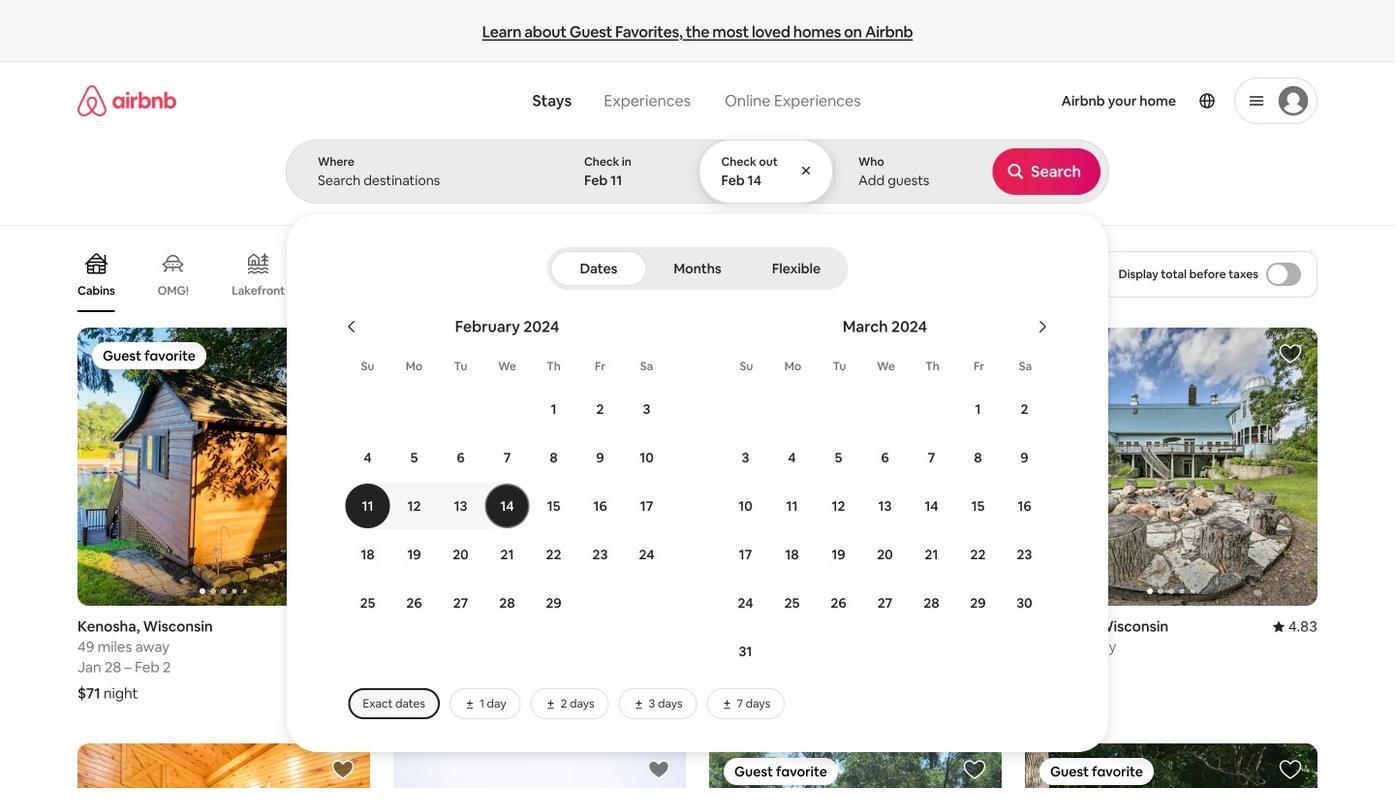 Task type: describe. For each thing, give the bounding box(es) containing it.
add to wishlist: mokena, illinois image
[[647, 758, 671, 781]]

add to wishlist: pontiac, illinois image
[[332, 758, 355, 781]]

calendar application
[[310, 296, 1396, 680]]

profile element
[[892, 62, 1318, 140]]

add to wishlist: porter, indiana image
[[963, 758, 987, 781]]

add to wishlist: walworth, wisconsin image
[[1279, 342, 1303, 365]]



Task type: locate. For each thing, give the bounding box(es) containing it.
4.83 out of 5 average rating image
[[1273, 617, 1318, 636]]

tab panel
[[286, 140, 1396, 752]]

tab list
[[551, 247, 845, 290]]

group
[[78, 237, 986, 312], [78, 328, 370, 606], [394, 328, 686, 606], [710, 328, 1002, 606], [1026, 328, 1318, 606], [78, 743, 370, 788], [394, 743, 686, 788], [710, 743, 1002, 788], [1026, 743, 1318, 788]]

add to wishlist: trevor, wisconsin image
[[647, 342, 671, 365]]

add to wishlist: sawyer, michigan image
[[1279, 758, 1303, 781]]

what can we help you find? tab list
[[517, 79, 708, 122]]

Search destinations field
[[318, 172, 529, 189]]

None search field
[[286, 62, 1396, 752]]

add to wishlist: lake geneva, wisconsin image
[[963, 342, 987, 365]]



Task type: vqa. For each thing, say whether or not it's contained in the screenshot.
the 'Add to wishlist: Pontiac, Illinois' icon
yes



